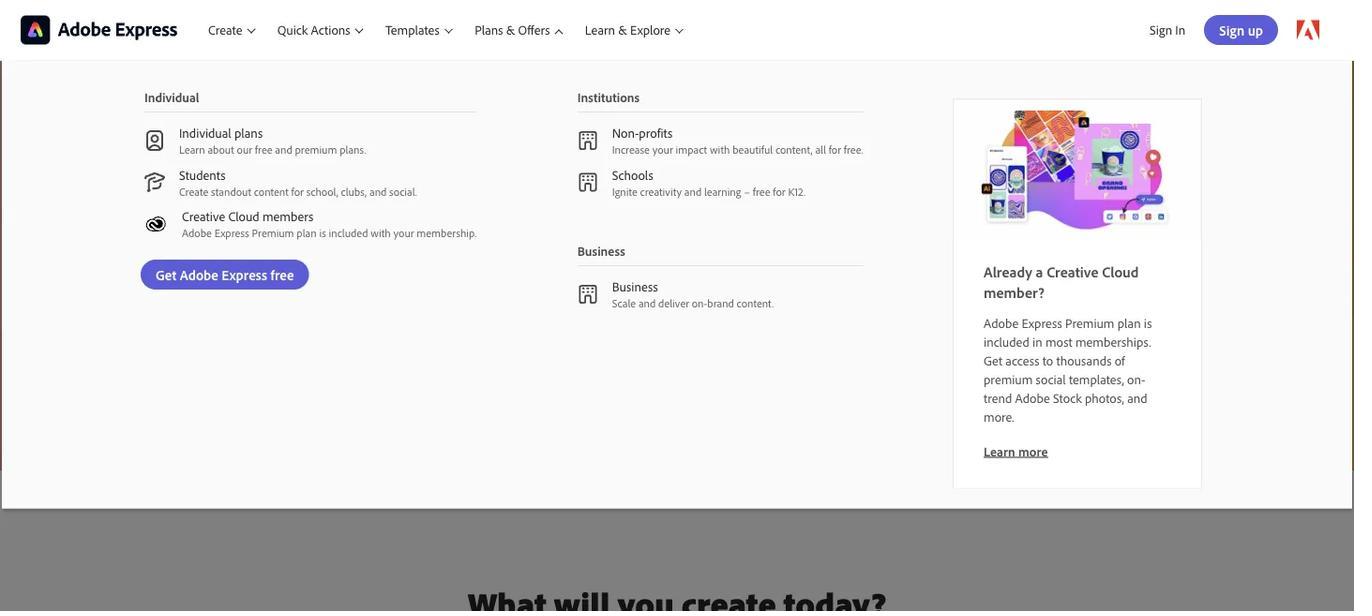 Task type: describe. For each thing, give the bounding box(es) containing it.
our
[[237, 143, 252, 157]]

learn & explore
[[585, 22, 671, 38]]

about
[[208, 143, 234, 157]]

cloud inside already a creative cloud member?
[[1102, 262, 1139, 281]]

free inside individual plans learn about our free and premium plans.
[[255, 143, 272, 157]]

is inside creative cloud members adobe express premium plan is included with your membership.
[[319, 226, 326, 240]]

increase
[[612, 143, 650, 157]]

institutions icon image for schools
[[577, 172, 598, 193]]

learn more
[[984, 443, 1048, 459]]

plans & offers button
[[463, 0, 574, 60]]

learn more link
[[984, 443, 1048, 459]]

express inside creative cloud members adobe express premium plan is included with your membership.
[[214, 226, 249, 240]]

plans.
[[340, 143, 366, 157]]

individual for individual plans learn about our free and premium plans.
[[179, 125, 231, 141]]

& for learn
[[618, 22, 627, 38]]

creativity
[[640, 184, 682, 198]]

for inside "schools ignite creativity and learning – free for k12."
[[773, 184, 785, 198]]

plans & offers
[[475, 22, 550, 38]]

business for business
[[577, 243, 625, 259]]

create for create easier. dream bigger.
[[443, 270, 484, 289]]

a
[[1036, 262, 1043, 281]]

creative cloud members adobe express premium plan is included with your membership.
[[182, 208, 477, 240]]

templates button
[[374, 0, 463, 60]]

students icon image for students
[[144, 173, 165, 192]]

plan inside adobe express premium plan is included in most memberships. get access to thousands of premium social templates, on- trend adobe stock photos, and more.
[[1117, 315, 1141, 331]]

institutions icon image for non-
[[577, 131, 598, 151]]

adobe express premium plan is included in most memberships. get access to thousands of premium social templates, on- trend adobe stock photos, and more.
[[984, 315, 1152, 425]]

for inside non-profits increase your impact with beautiful content, all for free.
[[829, 143, 841, 157]]

of
[[1115, 352, 1125, 368]]

institutions
[[577, 89, 640, 105]]

schools ignite creativity and learning – free for k12.
[[612, 166, 805, 198]]

learning
[[704, 184, 741, 198]]

to
[[1042, 352, 1053, 368]]

sign
[[1150, 22, 1172, 38]]

non-
[[612, 125, 639, 141]]

adobe logo image
[[1297, 20, 1319, 40]]

photos,
[[1085, 390, 1124, 406]]

create inside students create standout content for school, clubs, and social.
[[179, 184, 208, 198]]

in
[[1175, 22, 1185, 38]]

more
[[1018, 443, 1048, 459]]

and inside individual plans learn about our free and premium plans.
[[275, 143, 292, 157]]

member?
[[984, 283, 1044, 301]]

quick
[[277, 22, 308, 38]]

offers
[[518, 22, 550, 38]]

memberships.
[[1075, 333, 1151, 350]]

bigger.
[[577, 270, 620, 289]]

adobe down member?
[[984, 315, 1018, 331]]

your inside creative cloud members adobe express premium plan is included with your membership.
[[393, 226, 414, 240]]

premium inside adobe express premium plan is included in most memberships. get access to thousands of premium social templates, on- trend adobe stock photos, and more.
[[1065, 315, 1114, 331]]

premium inside adobe express premium plan is included in most memberships. get access to thousands of premium social templates, on- trend adobe stock photos, and more.
[[984, 371, 1033, 387]]

business for business scale and deliver on-brand content.
[[612, 278, 658, 295]]

explore
[[630, 22, 671, 38]]

templates
[[385, 22, 440, 38]]

express for premium
[[1022, 315, 1062, 331]]

included inside creative cloud members adobe express premium plan is included with your membership.
[[329, 226, 368, 240]]

with inside non-profits increase your impact with beautiful content, all for free.
[[710, 143, 730, 157]]

already
[[984, 262, 1032, 281]]

stock
[[1053, 390, 1082, 406]]

clubs,
[[341, 184, 367, 198]]

content,
[[775, 143, 813, 157]]

impact
[[676, 143, 707, 157]]

–
[[744, 184, 750, 198]]

in
[[1032, 333, 1042, 350]]

sign in button
[[1146, 14, 1189, 46]]

students create standout content for school, clubs, and social.
[[179, 166, 417, 198]]

individual plans learn about our free and premium plans.
[[179, 125, 366, 157]]

easier.
[[487, 270, 528, 289]]

building icon image
[[577, 284, 598, 305]]

deliver
[[658, 296, 689, 310]]

learn inside individual plans learn about our free and premium plans.
[[179, 143, 205, 157]]

on- inside business scale and deliver on-brand content.
[[692, 296, 707, 310]]

individual plan icon image
[[144, 131, 165, 151]]

standout
[[211, 184, 251, 198]]



Task type: locate. For each thing, give the bounding box(es) containing it.
0 horizontal spatial your
[[393, 226, 414, 240]]

adobe express level up.
[[21, 113, 244, 231]]

1 vertical spatial premium
[[984, 371, 1033, 387]]

learn inside "learn & explore" popup button
[[585, 22, 615, 38]]

1 vertical spatial institutions icon image
[[577, 172, 598, 193]]

membership.
[[417, 226, 477, 240]]

individual
[[144, 89, 199, 105], [179, 125, 231, 141]]

students
[[179, 166, 226, 183]]

1 vertical spatial is
[[1144, 315, 1152, 331]]

on-
[[692, 296, 707, 310], [1127, 371, 1145, 387]]

profits
[[639, 125, 673, 141]]

already a creative cloud member? group
[[2, 60, 1352, 509]]

1 vertical spatial plan
[[1117, 315, 1141, 331]]

create inside dropdown button
[[208, 22, 242, 38]]

and inside adobe express premium plan is included in most memberships. get access to thousands of premium social templates, on- trend adobe stock photos, and more.
[[1127, 390, 1147, 406]]

0 vertical spatial business
[[577, 243, 625, 259]]

0 vertical spatial included
[[329, 226, 368, 240]]

included down clubs,
[[329, 226, 368, 240]]

create
[[208, 22, 242, 38], [179, 184, 208, 198], [443, 270, 484, 289]]

premium up memberships.
[[1065, 315, 1114, 331]]

0 vertical spatial premium
[[295, 143, 337, 157]]

institutions icon image left ignite
[[577, 172, 598, 193]]

free right "our"
[[255, 143, 272, 157]]

&
[[506, 22, 515, 38], [618, 22, 627, 38]]

1 horizontal spatial cloud
[[1102, 262, 1139, 281]]

1 vertical spatial with
[[371, 226, 391, 240]]

on- right deliver
[[692, 296, 707, 310]]

adobe down the standout
[[182, 226, 212, 240]]

school,
[[306, 184, 338, 198]]

and left the learning
[[684, 184, 702, 198]]

cloud
[[228, 208, 259, 224], [1102, 262, 1139, 281]]

k12.
[[788, 184, 805, 198]]

adobe
[[21, 113, 113, 156], [182, 226, 212, 240], [984, 315, 1018, 331], [1015, 390, 1050, 406]]

plans
[[234, 125, 263, 141]]

1 vertical spatial on-
[[1127, 371, 1145, 387]]

premium inside creative cloud members adobe express premium plan is included with your membership.
[[252, 226, 294, 240]]

free.
[[844, 143, 863, 157]]

2 students icon image from the top
[[144, 214, 168, 234]]

templates,
[[1069, 371, 1124, 387]]

express inside adobe express level up.
[[121, 113, 231, 156]]

1 & from the left
[[506, 22, 515, 38]]

free
[[255, 143, 272, 157], [753, 184, 770, 198]]

adobe express image
[[954, 99, 1201, 239]]

1 vertical spatial students icon image
[[144, 214, 168, 234]]

learn left the more
[[984, 443, 1015, 459]]

content.
[[737, 296, 774, 310]]

institutions icon image left non-
[[577, 131, 598, 151]]

premium left plans.
[[295, 143, 337, 157]]

0 horizontal spatial premium
[[295, 143, 337, 157]]

express for level
[[121, 113, 231, 156]]

1 horizontal spatial &
[[618, 22, 627, 38]]

actions
[[311, 22, 350, 38]]

1 horizontal spatial for
[[773, 184, 785, 198]]

beautiful
[[732, 143, 773, 157]]

students icon image for creative
[[144, 214, 168, 234]]

2 institutions icon image from the top
[[577, 172, 598, 193]]

business
[[577, 243, 625, 259], [612, 278, 658, 295]]

learn for learn & explore
[[585, 22, 615, 38]]

business up "scale"
[[612, 278, 658, 295]]

1 horizontal spatial learn
[[585, 22, 615, 38]]

2 vertical spatial learn
[[984, 443, 1015, 459]]

and right the photos, on the bottom right of page
[[1127, 390, 1147, 406]]

learn up students
[[179, 143, 205, 157]]

create down students
[[179, 184, 208, 198]]

and up students create standout content for school, clubs, and social. at the left top of the page
[[275, 143, 292, 157]]

get
[[984, 352, 1002, 368]]

0 horizontal spatial plan
[[297, 226, 317, 240]]

level
[[21, 163, 150, 231]]

dream
[[531, 270, 574, 289]]

adobe up level
[[21, 113, 113, 156]]

0 horizontal spatial for
[[291, 184, 304, 198]]

business inside business scale and deliver on-brand content.
[[612, 278, 658, 295]]

& for plans
[[506, 22, 515, 38]]

0 horizontal spatial is
[[319, 226, 326, 240]]

1 horizontal spatial premium
[[1065, 315, 1114, 331]]

free inside "schools ignite creativity and learning – free for k12."
[[753, 184, 770, 198]]

and inside students create standout content for school, clubs, and social.
[[369, 184, 387, 198]]

on- inside adobe express premium plan is included in most memberships. get access to thousands of premium social templates, on- trend adobe stock photos, and more.
[[1127, 371, 1145, 387]]

& left explore
[[618, 22, 627, 38]]

creative right a
[[1047, 262, 1099, 281]]

business up bigger.
[[577, 243, 625, 259]]

1 horizontal spatial creative
[[1047, 262, 1099, 281]]

business scale and deliver on-brand content.
[[612, 278, 774, 310]]

scale
[[612, 296, 636, 310]]

for left the k12.
[[773, 184, 785, 198]]

premium down members
[[252, 226, 294, 240]]

1 vertical spatial cloud
[[1102, 262, 1139, 281]]

learn & explore button
[[574, 0, 694, 60]]

1 students icon image from the top
[[144, 173, 165, 192]]

cloud up memberships.
[[1102, 262, 1139, 281]]

quick actions
[[277, 22, 350, 38]]

learn
[[585, 22, 615, 38], [179, 143, 205, 157], [984, 443, 1015, 459]]

0 horizontal spatial included
[[329, 226, 368, 240]]

0 vertical spatial express
[[121, 113, 231, 156]]

1 vertical spatial express
[[214, 226, 249, 240]]

with inside creative cloud members adobe express premium plan is included with your membership.
[[371, 226, 391, 240]]

0 horizontal spatial creative
[[182, 208, 225, 224]]

is up memberships.
[[1144, 315, 1152, 331]]

adobe inside creative cloud members adobe express premium plan is included with your membership.
[[182, 226, 212, 240]]

free right –
[[753, 184, 770, 198]]

1 vertical spatial business
[[612, 278, 658, 295]]

1 vertical spatial individual
[[179, 125, 231, 141]]

0 vertical spatial free
[[255, 143, 272, 157]]

premium
[[295, 143, 337, 157], [984, 371, 1033, 387]]

individual up about
[[179, 125, 231, 141]]

students icon image
[[144, 173, 165, 192], [144, 214, 168, 234]]

your down social.
[[393, 226, 414, 240]]

0 horizontal spatial on-
[[692, 296, 707, 310]]

premium inside individual plans learn about our free and premium plans.
[[295, 143, 337, 157]]

0 vertical spatial create
[[208, 22, 242, 38]]

plan inside creative cloud members adobe express premium plan is included with your membership.
[[297, 226, 317, 240]]

creative inside already a creative cloud member?
[[1047, 262, 1099, 281]]

trend
[[984, 390, 1012, 406]]

2 horizontal spatial learn
[[984, 443, 1015, 459]]

is down school,
[[319, 226, 326, 240]]

creative down the standout
[[182, 208, 225, 224]]

create for create
[[208, 22, 242, 38]]

social
[[1036, 371, 1066, 387]]

schools
[[612, 166, 653, 183]]

0 vertical spatial plan
[[297, 226, 317, 240]]

0 vertical spatial cloud
[[228, 208, 259, 224]]

all
[[815, 143, 826, 157]]

is
[[319, 226, 326, 240], [1144, 315, 1152, 331]]

non-profits increase your impact with beautiful content, all for free.
[[612, 125, 863, 157]]

& right plans
[[506, 22, 515, 38]]

express up in
[[1022, 315, 1062, 331]]

and inside business scale and deliver on-brand content.
[[638, 296, 656, 310]]

0 horizontal spatial with
[[371, 226, 391, 240]]

up.
[[163, 163, 244, 231]]

included up get
[[984, 333, 1029, 350]]

adobe, inc. image
[[21, 16, 178, 44]]

1 horizontal spatial on-
[[1127, 371, 1145, 387]]

0 vertical spatial students icon image
[[144, 173, 165, 192]]

1 horizontal spatial premium
[[984, 371, 1033, 387]]

express inside adobe express premium plan is included in most memberships. get access to thousands of premium social templates, on- trend adobe stock photos, and more.
[[1022, 315, 1062, 331]]

1 vertical spatial your
[[393, 226, 414, 240]]

1 institutions icon image from the top
[[577, 131, 598, 151]]

0 vertical spatial creative
[[182, 208, 225, 224]]

1 horizontal spatial included
[[984, 333, 1029, 350]]

plan down members
[[297, 226, 317, 240]]

is inside adobe express premium plan is included in most memberships. get access to thousands of premium social templates, on- trend adobe stock photos, and more.
[[1144, 315, 1152, 331]]

cloud down the standout
[[228, 208, 259, 224]]

1 vertical spatial premium
[[1065, 315, 1114, 331]]

0 vertical spatial institutions icon image
[[577, 131, 598, 151]]

learn left explore
[[585, 22, 615, 38]]

2 vertical spatial create
[[443, 270, 484, 289]]

create easier. dream bigger.
[[443, 270, 620, 289]]

and right "scale"
[[638, 296, 656, 310]]

individual for individual
[[144, 89, 199, 105]]

0 vertical spatial with
[[710, 143, 730, 157]]

with right impact
[[710, 143, 730, 157]]

included inside adobe express premium plan is included in most memberships. get access to thousands of premium social templates, on- trend adobe stock photos, and more.
[[984, 333, 1029, 350]]

express down the standout
[[214, 226, 249, 240]]

plan
[[297, 226, 317, 240], [1117, 315, 1141, 331]]

cloud inside creative cloud members adobe express premium plan is included with your membership.
[[228, 208, 259, 224]]

1 horizontal spatial is
[[1144, 315, 1152, 331]]

0 horizontal spatial free
[[255, 143, 272, 157]]

institutions icon image
[[577, 131, 598, 151], [577, 172, 598, 193]]

for right all
[[829, 143, 841, 157]]

1 vertical spatial creative
[[1047, 262, 1099, 281]]

for
[[829, 143, 841, 157], [291, 184, 304, 198], [773, 184, 785, 198]]

1 vertical spatial included
[[984, 333, 1029, 350]]

create left easier.
[[443, 270, 484, 289]]

more.
[[984, 408, 1014, 425]]

included
[[329, 226, 368, 240], [984, 333, 1029, 350]]

0 vertical spatial is
[[319, 226, 326, 240]]

with down social.
[[371, 226, 391, 240]]

individual inside individual plans learn about our free and premium plans.
[[179, 125, 231, 141]]

brand
[[707, 296, 734, 310]]

members
[[262, 208, 313, 224]]

sign in
[[1150, 22, 1185, 38]]

1 vertical spatial free
[[753, 184, 770, 198]]

your down 'profits'
[[652, 143, 673, 157]]

0 vertical spatial learn
[[585, 22, 615, 38]]

1 horizontal spatial free
[[753, 184, 770, 198]]

thousands
[[1056, 352, 1112, 368]]

creative inside creative cloud members adobe express premium plan is included with your membership.
[[182, 208, 225, 224]]

plan up memberships.
[[1117, 315, 1141, 331]]

access
[[1006, 352, 1039, 368]]

ignite
[[612, 184, 637, 198]]

2 horizontal spatial for
[[829, 143, 841, 157]]

1 horizontal spatial plan
[[1117, 315, 1141, 331]]

adobe down the social
[[1015, 390, 1050, 406]]

with
[[710, 143, 730, 157], [371, 226, 391, 240]]

premium up 'trend'
[[984, 371, 1033, 387]]

create left quick
[[208, 22, 242, 38]]

0 horizontal spatial premium
[[252, 226, 294, 240]]

already a creative cloud member?
[[984, 262, 1139, 301]]

1 horizontal spatial your
[[652, 143, 673, 157]]

0 vertical spatial individual
[[144, 89, 199, 105]]

2 vertical spatial express
[[1022, 315, 1062, 331]]

learn for learn more
[[984, 443, 1015, 459]]

most
[[1045, 333, 1072, 350]]

0 horizontal spatial learn
[[179, 143, 205, 157]]

express up students
[[121, 113, 231, 156]]

on- right templates,
[[1127, 371, 1145, 387]]

your
[[652, 143, 673, 157], [393, 226, 414, 240]]

0 vertical spatial your
[[652, 143, 673, 157]]

for inside students create standout content for school, clubs, and social.
[[291, 184, 304, 198]]

2 & from the left
[[618, 22, 627, 38]]

1 horizontal spatial with
[[710, 143, 730, 157]]

0 horizontal spatial cloud
[[228, 208, 259, 224]]

create button
[[197, 0, 266, 60]]

plans
[[475, 22, 503, 38]]

1 vertical spatial learn
[[179, 143, 205, 157]]

creative
[[182, 208, 225, 224], [1047, 262, 1099, 281]]

express
[[121, 113, 231, 156], [214, 226, 249, 240], [1022, 315, 1062, 331]]

0 horizontal spatial &
[[506, 22, 515, 38]]

content
[[254, 184, 289, 198]]

your inside non-profits increase your impact with beautiful content, all for free.
[[652, 143, 673, 157]]

for left school,
[[291, 184, 304, 198]]

0 vertical spatial premium
[[252, 226, 294, 240]]

quick actions button
[[266, 0, 374, 60]]

individual up "individual plan icon"
[[144, 89, 199, 105]]

adobe inside adobe express level up.
[[21, 113, 113, 156]]

0 vertical spatial on-
[[692, 296, 707, 310]]

and right clubs,
[[369, 184, 387, 198]]

and
[[275, 143, 292, 157], [369, 184, 387, 198], [684, 184, 702, 198], [638, 296, 656, 310], [1127, 390, 1147, 406]]

and inside "schools ignite creativity and learning – free for k12."
[[684, 184, 702, 198]]

social.
[[389, 184, 417, 198]]

1 vertical spatial create
[[179, 184, 208, 198]]



Task type: vqa. For each thing, say whether or not it's contained in the screenshot.
rightmost your
yes



